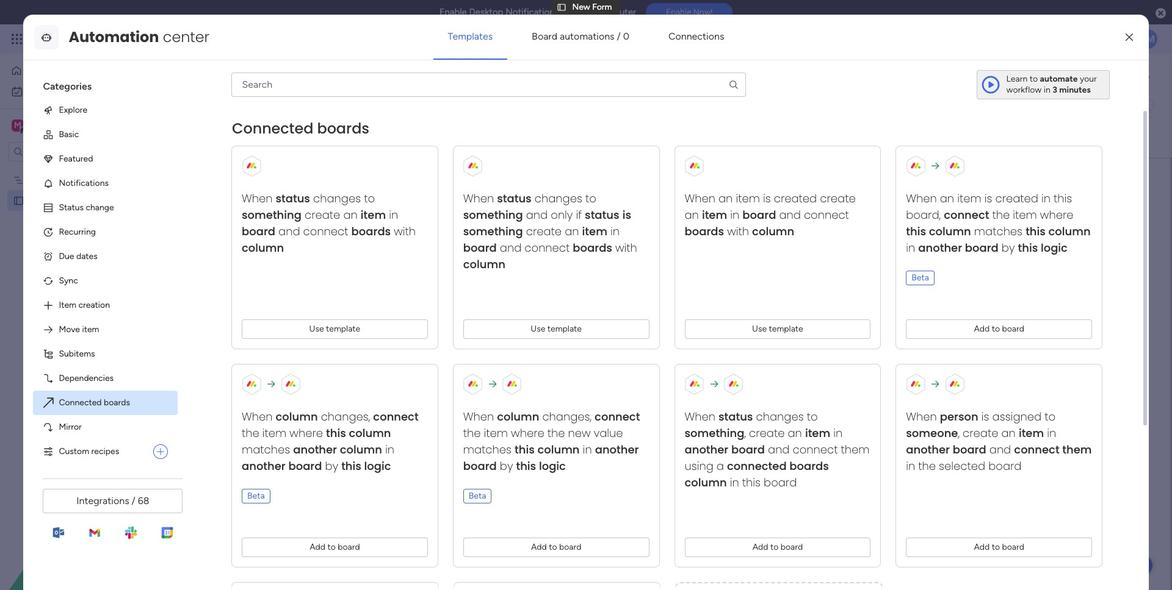 Task type: locate. For each thing, give the bounding box(es) containing it.
changes, inside when column changes, connect the item where this column matches another column in another board by this logic
[[321, 410, 370, 425]]

a
[[717, 459, 724, 474]]

basic option
[[33, 123, 178, 147]]

/ for invite / 1
[[1115, 71, 1118, 82]]

your right building
[[709, 259, 741, 279]]

work inside option
[[42, 86, 61, 96]]

2 horizontal spatial /
[[1115, 71, 1118, 82]]

dependencies
[[59, 374, 114, 384]]

recurring option
[[33, 220, 178, 245]]

2 use from the left
[[531, 324, 546, 334]]

categories
[[43, 81, 92, 92]]

another
[[919, 240, 962, 256], [293, 443, 337, 458], [595, 443, 639, 458], [685, 443, 729, 458], [906, 443, 950, 458], [242, 459, 286, 474]]

list box containing project management
[[0, 167, 156, 376]]

status inside the when status changes   to something create an item in board and connect boards with column
[[276, 191, 310, 206]]

1 use from the left
[[309, 324, 324, 334]]

2 use template from the left
[[531, 324, 582, 334]]

2 horizontal spatial template
[[769, 324, 804, 334]]

new
[[568, 426, 591, 441]]

0 horizontal spatial work
[[42, 86, 61, 96]]

in inside the when status changes   to something create an item in board and connect boards with column
[[389, 208, 398, 223]]

workforms logo image
[[301, 128, 370, 147]]

1 horizontal spatial enable
[[666, 7, 691, 17]]

add to board button
[[906, 320, 1092, 339], [242, 538, 428, 558], [463, 538, 650, 558], [685, 538, 871, 558], [906, 538, 1092, 558]]

and inside the when status changes   to something create an item in board and connect boards with column
[[279, 224, 300, 239]]

changes
[[313, 191, 361, 206], [535, 191, 583, 206], [756, 410, 804, 425]]

by
[[286, 131, 297, 143], [1002, 240, 1015, 256], [625, 259, 643, 279], [325, 459, 339, 474], [500, 459, 513, 474]]

to inside when status changes to something , create an item in another board
[[807, 410, 818, 425]]

use
[[309, 324, 324, 334], [531, 324, 546, 334], [752, 324, 767, 334]]

your inside your workflow in
[[1080, 74, 1097, 84]]

custom recipes option
[[33, 440, 149, 465]]

2 vertical spatial form
[[668, 306, 689, 318]]

2 horizontal spatial matches
[[975, 224, 1023, 239]]

item
[[736, 191, 760, 206], [958, 191, 982, 206], [361, 208, 386, 223], [702, 208, 727, 223], [1013, 208, 1037, 223], [582, 224, 608, 239], [82, 325, 99, 335], [263, 426, 287, 441], [484, 426, 508, 441], [805, 426, 831, 441], [1019, 426, 1044, 441]]

matches inside connect the item where this column matches this column in another board by this logic
[[975, 224, 1023, 239]]

1 horizontal spatial connected boards
[[232, 118, 370, 139]]

connected boards inside connected boards option
[[59, 398, 130, 408]]

1 horizontal spatial work
[[99, 32, 121, 46]]

0 vertical spatial work
[[99, 32, 121, 46]]

notifications up status change
[[59, 178, 109, 189]]

use template button for column
[[242, 320, 428, 339]]

status change
[[59, 203, 114, 213]]

1 created from the left
[[774, 191, 817, 206]]

connected boards down dependencies
[[59, 398, 130, 408]]

when inside when person is assigned to someone , create an item in another board and connect them in the selected board
[[906, 410, 937, 425]]

0 horizontal spatial notifications
[[59, 178, 109, 189]]

add to board button for matches
[[906, 320, 1092, 339]]

1 , from the left
[[745, 426, 746, 441]]

connect inside when person is assigned to someone , create an item in another board and connect them in the selected board
[[1015, 443, 1060, 458]]

work right monday
[[99, 32, 121, 46]]

0 horizontal spatial where
[[290, 426, 323, 441]]

3 use template button from the left
[[685, 320, 871, 339]]

1 horizontal spatial notifications
[[506, 7, 559, 18]]

form down project management
[[49, 195, 68, 206]]

/ left 0
[[617, 30, 621, 42]]

is inside the 'when status changes   to something and only if status is something create an item in board and connect boards with column'
[[623, 208, 632, 223]]

0 horizontal spatial use template button
[[242, 320, 428, 339]]

is up connect the item where this column matches this column in another board by this logic
[[985, 191, 993, 206]]

where inside when column changes, connect the item where this column matches another column in another board by this logic
[[290, 426, 323, 441]]

list box
[[0, 167, 156, 376]]

recipes
[[91, 447, 119, 457]]

1 horizontal spatial new form
[[186, 63, 281, 90]]

board inside the when status changes   to something create an item in board and connect boards with column
[[242, 224, 276, 239]]

3 use from the left
[[752, 324, 767, 334]]

my work option
[[7, 82, 148, 101]]

connected boards option
[[33, 391, 178, 416]]

connected boards
[[232, 118, 370, 139], [59, 398, 130, 408]]

workspace selection element
[[12, 118, 102, 134]]

2 template from the left
[[548, 324, 582, 334]]

connected boards column
[[685, 459, 829, 491]]

now!
[[693, 7, 713, 17]]

1 horizontal spatial use template button
[[463, 320, 650, 339]]

1 vertical spatial your
[[709, 259, 741, 279]]

boards inside the 'when status changes   to something and only if status is something create an item in board and connect boards with column'
[[573, 240, 613, 256]]

2 horizontal spatial new
[[572, 2, 590, 12]]

created
[[774, 191, 817, 206], [996, 191, 1039, 206]]

new form down project on the left of page
[[29, 195, 68, 206]]

notifications option
[[33, 171, 178, 196]]

and connect them using a
[[685, 443, 870, 474]]

in inside item in board and connect boards with column
[[731, 208, 740, 223]]

where inside connect the item where this column matches this column in another board by this logic
[[1040, 208, 1074, 223]]

form left show board description image
[[232, 63, 281, 90]]

management
[[123, 32, 190, 46]]

management
[[58, 175, 109, 185]]

0 horizontal spatial connected boards
[[59, 398, 130, 408]]

add to board
[[974, 324, 1025, 334], [310, 543, 360, 553], [531, 543, 582, 553], [753, 543, 803, 553], [974, 543, 1025, 553]]

when for when person is assigned to someone , create an item in another board and connect them in the selected board
[[906, 410, 937, 425]]

form right build
[[668, 306, 689, 318]]

in inside when status changes to something , create an item in another board
[[834, 426, 843, 441]]

board inside the 'when status changes   to something and only if status is something create an item in board and connect boards with column'
[[463, 240, 497, 256]]

1 horizontal spatial beta
[[469, 491, 486, 502]]

only
[[551, 208, 573, 223]]

basic
[[59, 129, 79, 140]]

add to board button for the item where the new value matches
[[463, 538, 650, 558]]

created up connect the item where this column matches this column in another board by this logic
[[996, 191, 1039, 206]]

2 horizontal spatial changes
[[756, 410, 804, 425]]

learn
[[1007, 74, 1028, 84]]

created up item in board and connect boards with column
[[774, 191, 817, 206]]

2 created from the left
[[996, 191, 1039, 206]]

changes, for the
[[543, 410, 592, 425]]

1 vertical spatial work
[[42, 86, 61, 96]]

1 horizontal spatial your
[[1080, 74, 1097, 84]]

status inside when status changes to something , create an item in another board
[[719, 410, 753, 425]]

item inside the 'when status changes   to something and only if status is something create an item in board and connect boards with column'
[[582, 224, 608, 239]]

the
[[993, 208, 1010, 223], [242, 426, 260, 441], [463, 426, 481, 441], [548, 426, 565, 441], [919, 459, 936, 474]]

automations
[[560, 30, 615, 42]]

, down person
[[958, 426, 960, 441]]

form
[[1088, 132, 1106, 142], [745, 259, 779, 279], [668, 306, 689, 318]]

form left link
[[1088, 132, 1106, 142]]

enable left the now!
[[666, 7, 691, 17]]

something for when status changes to something , create an item in another board
[[685, 426, 745, 441]]

0 horizontal spatial form
[[668, 306, 689, 318]]

, inside when status changes to something , create an item in another board
[[745, 426, 746, 441]]

when inside when column changes, connect the item where this column matches another column in another board by this logic
[[242, 410, 273, 425]]

1 vertical spatial connected boards
[[59, 398, 130, 408]]

beta for when column changes, connect the item where the new value matches
[[469, 491, 486, 502]]

0 vertical spatial connected
[[232, 118, 314, 139]]

, up 'connected'
[[745, 426, 746, 441]]

/ left 1
[[1115, 71, 1118, 82]]

2 vertical spatial new
[[29, 195, 47, 206]]

use template for column
[[309, 324, 361, 334]]

to
[[1030, 74, 1038, 84], [364, 191, 375, 206], [586, 191, 597, 206], [992, 324, 1000, 334], [807, 410, 818, 425], [1045, 410, 1056, 425], [328, 543, 336, 553], [549, 543, 557, 553], [771, 543, 779, 553], [992, 543, 1000, 553]]

created for and connect
[[774, 191, 817, 206]]

when inside the when column changes, connect the item where the new value matches
[[463, 410, 494, 425]]

0 vertical spatial form
[[1088, 132, 1106, 142]]

subitems option
[[33, 342, 178, 367]]

column
[[752, 224, 795, 239], [929, 224, 971, 239], [1049, 224, 1091, 239], [242, 240, 284, 256], [463, 257, 506, 272], [276, 410, 318, 425], [497, 410, 540, 425], [349, 426, 391, 441], [340, 443, 382, 458], [538, 443, 580, 458], [685, 476, 727, 491]]

1 horizontal spatial connected
[[232, 118, 314, 139]]

2 vertical spatial form
[[49, 195, 68, 206]]

is inside when person is assigned to someone , create an item in another board and connect them in the selected board
[[982, 410, 990, 425]]

0 horizontal spatial new
[[29, 195, 47, 206]]

when inside when an item is created   create an
[[685, 191, 716, 206]]

board inside item in board and connect boards with column
[[743, 208, 776, 223]]

0 horizontal spatial form
[[49, 195, 68, 206]]

2 horizontal spatial use template
[[752, 324, 804, 334]]

new right the public board image
[[29, 195, 47, 206]]

0 vertical spatial /
[[617, 30, 621, 42]]

enable for enable now!
[[666, 7, 691, 17]]

68
[[138, 496, 149, 507]]

when inside the 'when status changes   to something and only if status is something create an item in board and connect boards with column'
[[463, 191, 494, 206]]

workspace
[[52, 120, 100, 131]]

0 horizontal spatial logic
[[364, 459, 391, 474]]

2 horizontal spatial use
[[752, 324, 767, 334]]

and inside item in board and connect boards with column
[[780, 208, 801, 223]]

use for board
[[531, 324, 546, 334]]

option
[[0, 169, 156, 171]]

create inside the 'when status changes   to something and only if status is something create an item in board and connect boards with column'
[[526, 224, 562, 239]]

0 vertical spatial your
[[1080, 74, 1097, 84]]

0 horizontal spatial template
[[326, 324, 361, 334]]

/
[[617, 30, 621, 42], [1115, 71, 1118, 82], [132, 496, 135, 507]]

an inside when status changes to something , create an item in another board
[[788, 426, 802, 441]]

1 horizontal spatial them
[[1063, 443, 1092, 458]]

None search field
[[232, 73, 746, 97]]

home option
[[7, 61, 148, 81]]

work for monday
[[99, 32, 121, 46]]

1 changes, from the left
[[321, 410, 370, 425]]

2 horizontal spatial use template button
[[685, 320, 871, 339]]

your
[[1080, 74, 1097, 84], [709, 259, 741, 279]]

1 horizontal spatial form
[[232, 63, 281, 90]]

2 vertical spatial /
[[132, 496, 135, 507]]

1 horizontal spatial changes,
[[543, 410, 592, 425]]

1 horizontal spatial created
[[996, 191, 1039, 206]]

status
[[59, 203, 84, 213]]

show board description image
[[289, 71, 304, 83]]

something inside when status changes to something , create an item in another board
[[685, 426, 745, 441]]

1 vertical spatial connected
[[59, 398, 102, 408]]

2 horizontal spatial with
[[727, 224, 749, 239]]

in inside connect the item where this column matches this column in another board by this logic
[[906, 240, 916, 256]]

0 horizontal spatial connected
[[59, 398, 102, 408]]

work right my
[[42, 86, 61, 96]]

0 horizontal spatial use template
[[309, 324, 361, 334]]

link
[[1108, 132, 1121, 142]]

another inside when person is assigned to someone , create an item in another board and connect them in the selected board
[[906, 443, 950, 458]]

3 template from the left
[[769, 324, 804, 334]]

something
[[242, 208, 302, 223], [463, 208, 523, 223], [463, 224, 523, 239], [685, 426, 745, 441]]

0 horizontal spatial changes
[[313, 191, 361, 206]]

subitems
[[59, 349, 95, 360]]

matches
[[975, 224, 1023, 239], [242, 443, 290, 458], [463, 443, 512, 458]]

by this logic
[[497, 459, 566, 474]]

changes inside when status changes to something , create an item in another board
[[756, 410, 804, 425]]

form right this
[[592, 2, 612, 12]]

1 horizontal spatial with
[[616, 240, 638, 256]]

item inside when an item is created   create an
[[736, 191, 760, 206]]

0 horizontal spatial /
[[132, 496, 135, 507]]

integrate button
[[935, 92, 1053, 118]]

0 vertical spatial notifications
[[506, 7, 559, 18]]

item inside option
[[82, 325, 99, 335]]

/ for integrations / 68
[[132, 496, 135, 507]]

3 use template from the left
[[752, 324, 804, 334]]

changes for create
[[756, 410, 804, 425]]

0 horizontal spatial ,
[[745, 426, 746, 441]]

connected boards down show board description image
[[232, 118, 370, 139]]

item
[[59, 300, 76, 311]]

copy form link button
[[1043, 128, 1126, 147]]

0 horizontal spatial your
[[709, 259, 741, 279]]

1 use template from the left
[[309, 324, 361, 334]]

home link
[[7, 61, 148, 81]]

new down see plans image
[[186, 63, 227, 90]]

monday work management
[[54, 32, 190, 46]]

new form up automations
[[572, 2, 612, 12]]

1 horizontal spatial changes
[[535, 191, 583, 206]]

add to board for the item where the new value matches
[[531, 543, 582, 553]]

board inside connect the item where this column matches this column in another board by this logic
[[965, 240, 999, 256]]

an inside the 'when status changes   to something and only if status is something create an item in board and connect boards with column'
[[565, 224, 579, 239]]

new
[[572, 2, 590, 12], [186, 63, 227, 90], [29, 195, 47, 206]]

0 horizontal spatial use
[[309, 324, 324, 334]]

notifications up board
[[506, 7, 559, 18]]

logic inside connect the item where this column matches this column in another board by this logic
[[1041, 240, 1068, 256]]

created inside when an item is created in this board,
[[996, 191, 1039, 206]]

connected inside option
[[59, 398, 102, 408]]

2 , from the left
[[958, 426, 960, 441]]

to inside the 'when status changes   to something and only if status is something create an item in board and connect boards with column'
[[586, 191, 597, 206]]

when inside when an item is created in this board,
[[906, 191, 937, 206]]

boards
[[317, 118, 370, 139], [352, 224, 391, 239], [685, 224, 724, 239], [573, 240, 613, 256], [104, 398, 130, 408], [790, 459, 829, 474]]

use template button
[[242, 320, 428, 339], [463, 320, 650, 339], [685, 320, 871, 339]]

another inside when status changes to something , create an item in another board
[[685, 443, 729, 458]]

use template
[[309, 324, 361, 334], [531, 324, 582, 334], [752, 324, 804, 334]]

2 horizontal spatial new form
[[572, 2, 612, 12]]

in inside when an item is created in this board,
[[1042, 191, 1051, 206]]

in
[[1044, 85, 1051, 95], [1042, 191, 1051, 206], [389, 208, 398, 223], [731, 208, 740, 223], [611, 224, 620, 239], [906, 240, 916, 256], [834, 426, 843, 441], [1047, 426, 1057, 441], [385, 443, 395, 458], [583, 443, 592, 458], [906, 459, 916, 474], [730, 476, 739, 491]]

form down item in board and connect boards with column
[[745, 259, 779, 279]]

0 horizontal spatial matches
[[242, 443, 290, 458]]

0 horizontal spatial them
[[841, 443, 870, 458]]

add
[[974, 324, 990, 334], [310, 543, 326, 553], [531, 543, 547, 553], [753, 543, 769, 553], [974, 543, 990, 553]]

status
[[276, 191, 310, 206], [497, 191, 532, 206], [585, 208, 620, 223], [719, 410, 753, 425]]

2 use template button from the left
[[463, 320, 650, 339]]

where for when column changes, connect the item where this column matches another column in another board by this logic
[[290, 426, 323, 441]]

center
[[163, 27, 210, 47]]

when status changes   to something and only if status is something create an item in board and connect boards with column
[[463, 191, 638, 272]]

/ left 68
[[132, 496, 135, 507]]

help
[[1120, 560, 1142, 572]]

explore option
[[33, 98, 178, 123]]

new up board automations / 0
[[572, 2, 590, 12]]

changes for an
[[313, 191, 361, 206]]

is inside when an item is created   create an
[[763, 191, 771, 206]]

1 use template button from the left
[[242, 320, 428, 339]]

0 horizontal spatial with
[[394, 224, 416, 239]]

automate
[[1080, 100, 1118, 110]]

lottie animation image
[[0, 468, 156, 591]]

matches inside when column changes, connect the item where this column matches another column in another board by this logic
[[242, 443, 290, 458]]

recurring
[[59, 227, 96, 237]]

board
[[743, 208, 776, 223], [242, 224, 276, 239], [463, 240, 497, 256], [965, 240, 999, 256], [1002, 324, 1025, 334], [732, 443, 765, 458], [953, 443, 987, 458], [289, 459, 322, 474], [463, 459, 497, 474], [989, 459, 1022, 474], [764, 476, 797, 491], [338, 543, 360, 553], [559, 543, 582, 553], [781, 543, 803, 553], [1002, 543, 1025, 553]]

by inside when column changes, connect the item where this column matches another column in another board by this logic
[[325, 459, 339, 474]]

connected down show board description image
[[232, 118, 314, 139]]

created inside when an item is created   create an
[[774, 191, 817, 206]]

new form down see plans image
[[186, 63, 281, 90]]

invite / 1
[[1092, 71, 1124, 82]]

2 horizontal spatial where
[[1040, 208, 1074, 223]]

0 horizontal spatial new form
[[29, 195, 68, 206]]

connect inside the 'when status changes   to something and only if status is something create an item in board and connect boards with column'
[[525, 240, 570, 256]]

1 horizontal spatial template
[[548, 324, 582, 334]]

selected
[[939, 459, 986, 474]]

1 horizontal spatial use
[[531, 324, 546, 334]]

your up minutes
[[1080, 74, 1097, 84]]

2 horizontal spatial logic
[[1041, 240, 1068, 256]]

an inside when an item is created in this board,
[[940, 191, 955, 206]]

status for when status changes   to something and only if status is something create an item in board and connect boards with column
[[497, 191, 532, 206]]

when for when status changes   to something create an item in board and connect boards with column
[[242, 191, 273, 206]]

changes inside the 'when status changes   to something and only if status is something create an item in board and connect boards with column'
[[535, 191, 583, 206]]

enable inside button
[[666, 7, 691, 17]]

due
[[59, 251, 74, 262]]

when status changes   to something create an item in board and connect boards with column
[[242, 191, 416, 256]]

0 horizontal spatial changes,
[[321, 410, 370, 425]]

0 horizontal spatial beta
[[248, 491, 265, 502]]

connected down dependencies
[[59, 398, 102, 408]]

move item option
[[33, 318, 178, 342]]

lottie animation element
[[0, 468, 156, 591]]

board automations / 0 button
[[517, 22, 644, 51]]

column inside the connected boards column
[[685, 476, 727, 491]]

0 vertical spatial new
[[572, 2, 590, 12]]

is up item in board and connect boards with column
[[763, 191, 771, 206]]

create inside when an item is created   create an
[[820, 191, 856, 206]]

2 horizontal spatial form
[[1088, 132, 1106, 142]]

New Form field
[[183, 63, 284, 90]]

is right if
[[623, 208, 632, 223]]

build form
[[644, 306, 689, 318]]

1 horizontal spatial form
[[745, 259, 779, 279]]

enable up templates
[[439, 7, 467, 18]]

1 template from the left
[[326, 324, 361, 334]]

new form
[[572, 2, 612, 12], [186, 63, 281, 90], [29, 195, 68, 206]]

someone
[[906, 426, 958, 441]]

connected
[[232, 118, 314, 139], [59, 398, 102, 408]]

1 horizontal spatial new
[[186, 63, 227, 90]]

when inside when status changes to something , create an item in another board
[[685, 410, 716, 425]]

1 horizontal spatial matches
[[463, 443, 512, 458]]

0 vertical spatial new form
[[572, 2, 612, 12]]

enable
[[439, 7, 467, 18], [666, 7, 691, 17]]

0 vertical spatial form
[[592, 2, 612, 12]]

when inside the when status changes   to something create an item in board and connect boards with column
[[242, 191, 273, 206]]

categories heading
[[33, 70, 178, 98]]

build
[[644, 306, 666, 318]]

item creation
[[59, 300, 110, 311]]

is right person
[[982, 410, 990, 425]]

where for when column changes, connect the item where the new value matches
[[511, 426, 545, 441]]

1 vertical spatial notifications
[[59, 178, 109, 189]]

2 vertical spatial new form
[[29, 195, 68, 206]]

1 them from the left
[[841, 443, 870, 458]]

when status changes to something , create an item in another board
[[685, 410, 843, 458]]

boards inside the when status changes   to something create an item in board and connect boards with column
[[352, 224, 391, 239]]

2 changes, from the left
[[543, 410, 592, 425]]

1 horizontal spatial use template
[[531, 324, 582, 334]]

this column in
[[515, 443, 595, 458]]

1 horizontal spatial where
[[511, 426, 545, 441]]

2 horizontal spatial beta
[[912, 273, 929, 283]]

0 horizontal spatial created
[[774, 191, 817, 206]]

them
[[841, 443, 870, 458], [1063, 443, 1092, 458]]

2 them from the left
[[1063, 443, 1092, 458]]

jeremy miller image
[[1138, 29, 1158, 49]]

1 vertical spatial /
[[1115, 71, 1118, 82]]

enable for enable desktop notifications on this computer
[[439, 7, 467, 18]]

0 horizontal spatial enable
[[439, 7, 467, 18]]

when for when column changes, connect the item where this column matches another column in another board by this logic
[[242, 410, 273, 425]]

1 horizontal spatial ,
[[958, 426, 960, 441]]

with inside the when status changes   to something create an item in board and connect boards with column
[[394, 224, 416, 239]]

0 vertical spatial connected boards
[[232, 118, 370, 139]]

form inside list box
[[49, 195, 68, 206]]



Task type: describe. For each thing, give the bounding box(es) containing it.
main
[[28, 120, 49, 131]]

create inside when status changes to something , create an item in another board
[[749, 426, 785, 441]]

copy
[[1065, 132, 1086, 142]]

when person is assigned to someone , create an item in another board and connect them in the selected board
[[906, 410, 1092, 474]]

sync option
[[33, 269, 178, 294]]

item inside connect the item where this column matches this column in another board by this logic
[[1013, 208, 1037, 223]]

board inside when status changes to something , create an item in another board
[[732, 443, 765, 458]]

item inside when person is assigned to someone , create an item in another board and connect them in the selected board
[[1019, 426, 1044, 441]]

1 vertical spatial form
[[232, 63, 281, 90]]

add to favorites image
[[310, 71, 322, 83]]

in inside your workflow in
[[1044, 85, 1051, 95]]

column inside item in board and connect boards with column
[[752, 224, 795, 239]]

created for matches
[[996, 191, 1039, 206]]

explore
[[59, 105, 87, 115]]

connections
[[668, 30, 724, 42]]

connected
[[727, 459, 787, 474]]

assigned
[[993, 410, 1042, 425]]

column inside the when column changes, connect the item where the new value matches
[[497, 410, 540, 425]]

move item
[[59, 325, 99, 335]]

item in board and connect boards with column
[[685, 208, 849, 239]]

see plans image
[[203, 32, 214, 46]]

and inside and connect them using a
[[768, 443, 790, 458]]

when an item is created in this board,
[[906, 191, 1073, 223]]

enable desktop notifications on this computer
[[439, 7, 636, 18]]

board inside when column changes, connect the item where this column matches another column in another board by this logic
[[289, 459, 322, 474]]

use template for board
[[531, 324, 582, 334]]

dapulse close image
[[1156, 7, 1166, 20]]

my work
[[28, 86, 61, 96]]

add to board for the item where
[[310, 543, 360, 553]]

form for build form
[[668, 306, 689, 318]]

search image
[[728, 79, 739, 90]]

beta for by
[[248, 491, 265, 502]]

in inside the 'when status changes   to something and only if status is something create an item in board and connect boards with column'
[[611, 224, 620, 239]]

integrations / 68 button
[[43, 490, 183, 514]]

use template button for board
[[463, 320, 650, 339]]

on
[[561, 7, 573, 18]]

m
[[14, 120, 21, 131]]

them inside when person is assigned to someone , create an item in another board and connect them in the selected board
[[1063, 443, 1092, 458]]

connect inside connect the item where this column matches this column in another board by this logic
[[944, 208, 990, 223]]

due dates option
[[33, 245, 178, 269]]

logic inside when column changes, connect the item where this column matches another column in another board by this logic
[[364, 459, 391, 474]]

use for column
[[309, 324, 324, 334]]

add for by
[[310, 543, 326, 553]]

0
[[623, 30, 629, 42]]

public board image
[[13, 195, 24, 206]]

invite
[[1092, 71, 1113, 82]]

select product image
[[11, 33, 23, 45]]

when for when status changes to something , create an item in another board
[[685, 410, 716, 425]]

something for when status changes   to something create an item in board and connect boards with column
[[242, 208, 302, 223]]

3
[[1053, 85, 1057, 95]]

using
[[685, 459, 714, 474]]

Search in workspace field
[[26, 145, 102, 159]]

3 minutes
[[1053, 85, 1091, 95]]

this
[[576, 7, 592, 18]]

board inside another board
[[463, 459, 497, 474]]

featured option
[[33, 147, 178, 171]]

integrations
[[76, 496, 129, 507]]

connect inside item in board and connect boards with column
[[804, 208, 849, 223]]

add to board button for the item where
[[242, 538, 428, 558]]

integrate
[[956, 100, 991, 110]]

activity
[[1011, 71, 1041, 82]]

work for my
[[42, 86, 61, 96]]

is inside when an item is created in this board,
[[985, 191, 993, 206]]

new inside list box
[[29, 195, 47, 206]]

when for when status changes   to something and only if status is something create an item in board and connect boards with column
[[463, 191, 494, 206]]

new form inside list box
[[29, 195, 68, 206]]

another inside another board
[[595, 443, 639, 458]]

let's
[[553, 259, 584, 279]]

board,
[[906, 208, 941, 223]]

change
[[86, 203, 114, 213]]

monday
[[54, 32, 96, 46]]

creation
[[78, 300, 110, 311]]

2 horizontal spatial form
[[592, 2, 612, 12]]

dependencies option
[[33, 367, 178, 391]]

powered
[[245, 131, 283, 143]]

something for when status changes   to something and only if status is something create an item in board and connect boards with column
[[463, 208, 523, 223]]

automation
[[69, 27, 159, 47]]

the inside when person is assigned to someone , create an item in another board and connect them in the selected board
[[919, 459, 936, 474]]

notifications inside option
[[59, 178, 109, 189]]

enable now!
[[666, 7, 713, 17]]

when column changes, connect the item where this column matches another column in another board by this logic
[[242, 410, 419, 474]]

in this board
[[727, 476, 797, 491]]

add for connect the item where this column matches this column in another board by this logic
[[974, 324, 990, 334]]

when column changes, connect the item where the new value matches
[[463, 410, 640, 458]]

item inside item in board and connect boards with column
[[702, 208, 727, 223]]

template for when status changes   to something create an item in board and connect boards with column
[[326, 324, 361, 334]]

start
[[588, 259, 621, 279]]

person
[[940, 410, 979, 425]]

board
[[532, 30, 557, 42]]

them inside and connect them using a
[[841, 443, 870, 458]]

1 horizontal spatial /
[[617, 30, 621, 42]]

status change option
[[33, 196, 178, 220]]

item inside when status changes to something , create an item in another board
[[805, 426, 831, 441]]

create inside the when status changes   to something create an item in board and connect boards with column
[[305, 208, 341, 223]]

my work link
[[7, 82, 148, 101]]

copy form link
[[1065, 132, 1121, 142]]

templates
[[448, 30, 493, 42]]

connect inside the when column changes, connect the item where the new value matches
[[595, 410, 640, 425]]

board automations / 0
[[532, 30, 629, 42]]

changes, for this
[[321, 410, 370, 425]]

integrations / 68
[[76, 496, 149, 507]]

when for when an item is created in this board,
[[906, 191, 937, 206]]

1 vertical spatial new form
[[186, 63, 281, 90]]

home
[[27, 65, 50, 76]]

to inside when person is assigned to someone , create an item in another board and connect them in the selected board
[[1045, 410, 1056, 425]]

another board
[[463, 443, 639, 474]]

categories list box
[[33, 70, 188, 465]]

mirror option
[[33, 416, 178, 440]]

workspace image
[[12, 119, 24, 132]]

Search for a column type search field
[[232, 73, 746, 97]]

to inside the when status changes   to something create an item in board and connect boards with column
[[364, 191, 375, 206]]

item inside the when column changes, connect the item where the new value matches
[[484, 426, 508, 441]]

boards inside option
[[104, 398, 130, 408]]

the inside connect the item where this column matches this column in another board by this logic
[[993, 208, 1010, 223]]

value
[[594, 426, 623, 441]]

collapse board header image
[[1141, 100, 1151, 110]]

move
[[59, 325, 80, 335]]

and inside when person is assigned to someone , create an item in another board and connect them in the selected board
[[990, 443, 1011, 458]]

another inside connect the item where this column matches this column in another board by this logic
[[919, 240, 962, 256]]

when for when an item is created   create an
[[685, 191, 716, 206]]

matches inside the when column changes, connect the item where the new value matches
[[463, 443, 512, 458]]

create inside when person is assigned to someone , create an item in another board and connect them in the selected board
[[963, 426, 999, 441]]

add for when column changes, connect the item where the new value matches
[[531, 543, 547, 553]]

item inside when an item is created in this board,
[[958, 191, 982, 206]]

changes for only
[[535, 191, 583, 206]]

automate
[[1040, 74, 1078, 84]]

if
[[576, 208, 582, 223]]

with inside item in board and connect boards with column
[[727, 224, 749, 239]]

due dates
[[59, 251, 98, 262]]

an inside when person is assigned to someone , create an item in another board and connect them in the selected board
[[1002, 426, 1016, 441]]

in inside when column changes, connect the item where this column matches another column in another board by this logic
[[385, 443, 395, 458]]

main workspace
[[28, 120, 100, 131]]

an inside the when status changes   to something create an item in board and connect boards with column
[[344, 208, 358, 223]]

custom
[[59, 447, 89, 457]]

column inside the 'when status changes   to something and only if status is something create an item in board and connect boards with column'
[[463, 257, 506, 272]]

column inside the when status changes   to something create an item in board and connect boards with column
[[242, 240, 284, 256]]

building
[[647, 259, 705, 279]]

template for and connect
[[548, 324, 582, 334]]

mirror
[[59, 422, 82, 433]]

learn to automate
[[1007, 74, 1078, 84]]

status for when status changes to something , create an item in another board
[[719, 410, 753, 425]]

connect inside the when status changes   to something create an item in board and connect boards with column
[[303, 224, 349, 239]]

invite / 1 button
[[1069, 67, 1129, 87]]

build form button
[[634, 300, 699, 324]]

with inside the 'when status changes   to something and only if status is something create an item in board and connect boards with column'
[[616, 240, 638, 256]]

item inside the when status changes   to something create an item in board and connect boards with column
[[361, 208, 386, 223]]

1 vertical spatial new
[[186, 63, 227, 90]]

connect inside when column changes, connect the item where this column matches another column in another board by this logic
[[373, 410, 419, 425]]

boards inside the connected boards column
[[790, 459, 829, 474]]

item inside when column changes, connect the item where this column matches another column in another board by this logic
[[263, 426, 287, 441]]

automate button
[[1058, 95, 1123, 115]]

desktop
[[469, 7, 503, 18]]

this inside when an item is created in this board,
[[1054, 191, 1073, 206]]

my
[[28, 86, 40, 96]]

1
[[1120, 71, 1124, 82]]

boards inside item in board and connect boards with column
[[685, 224, 724, 239]]

, inside when person is assigned to someone , create an item in another board and connect them in the selected board
[[958, 426, 960, 441]]

let's start by building your form
[[553, 259, 779, 279]]

sync
[[59, 276, 78, 286]]

status for when status changes   to something create an item in board and connect boards with column
[[276, 191, 310, 206]]

project management
[[29, 175, 109, 185]]

featured
[[59, 154, 93, 164]]

beta for connect the item where this column matches this column in another board by this logic
[[912, 273, 929, 283]]

when an item is created   create an
[[685, 191, 856, 223]]

by inside connect the item where this column matches this column in another board by this logic
[[1002, 240, 1015, 256]]

1 horizontal spatial logic
[[539, 459, 566, 474]]

the inside when column changes, connect the item where this column matches another column in another board by this logic
[[242, 426, 260, 441]]

dates
[[76, 251, 98, 262]]

workflow
[[1007, 85, 1042, 95]]

1 vertical spatial form
[[745, 259, 779, 279]]

computer
[[595, 7, 636, 18]]

minutes
[[1059, 85, 1091, 95]]

item creation option
[[33, 294, 178, 318]]

powered by
[[245, 131, 297, 143]]

templates button
[[433, 22, 507, 51]]

connect inside and connect them using a
[[793, 443, 838, 458]]

add to board for matches
[[974, 324, 1025, 334]]

your workflow in
[[1007, 74, 1097, 95]]

form for copy form link
[[1088, 132, 1106, 142]]

connections button
[[654, 22, 739, 51]]

when for when column changes, connect the item where the new value matches
[[463, 410, 494, 425]]

automation center
[[69, 27, 210, 47]]



Task type: vqa. For each thing, say whether or not it's contained in the screenshot.
the bottom Connected boards
yes



